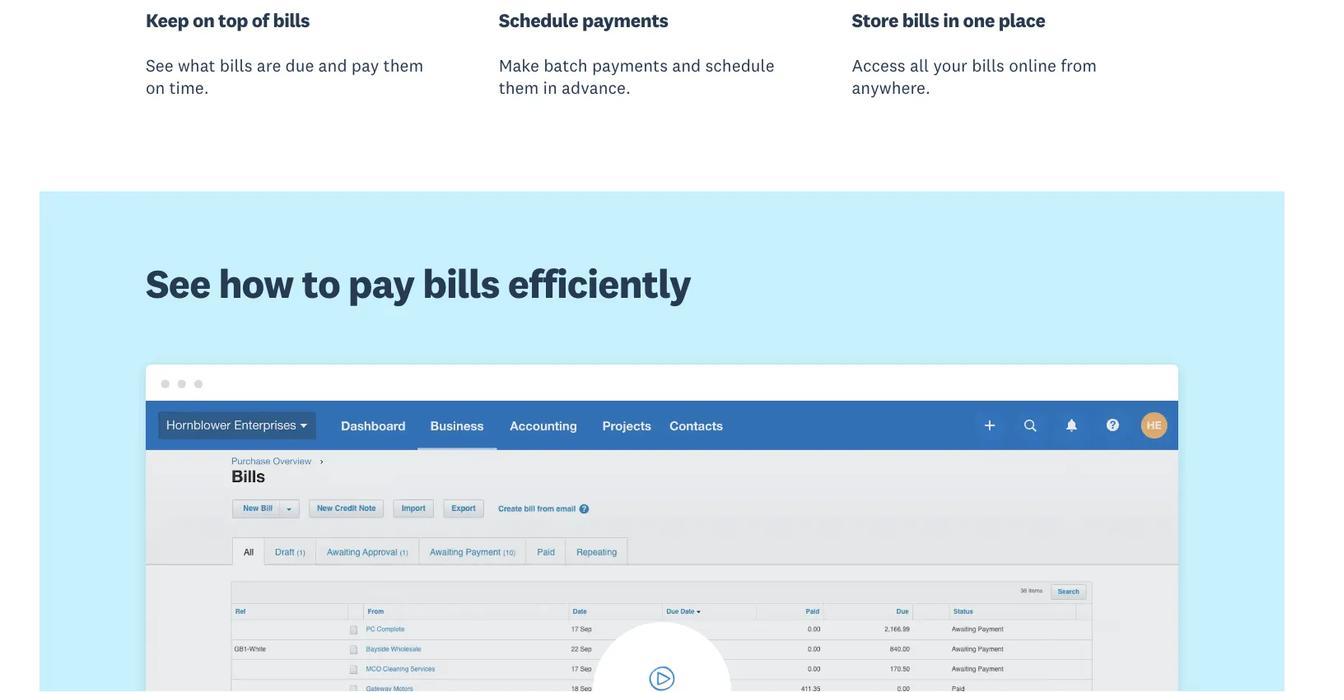 Task type: locate. For each thing, give the bounding box(es) containing it.
and
[[318, 55, 347, 76], [672, 55, 701, 76]]

in left one
[[943, 8, 959, 32]]

see left how
[[146, 259, 210, 309]]

keep
[[146, 8, 189, 32]]

and left schedule in the right of the page
[[672, 55, 701, 76]]

1 horizontal spatial in
[[943, 8, 959, 32]]

top
[[218, 8, 248, 32]]

on inside see what bills are due and pay them on time.
[[146, 77, 165, 99]]

see inside see what bills are due and pay them on time.
[[146, 55, 174, 76]]

1 and from the left
[[318, 55, 347, 76]]

pay
[[351, 55, 379, 76], [348, 259, 414, 309]]

from
[[1061, 55, 1097, 76]]

0 vertical spatial them
[[383, 55, 424, 76]]

see
[[146, 55, 174, 76], [146, 259, 210, 309]]

payments
[[582, 8, 668, 32], [592, 55, 668, 76]]

0 horizontal spatial them
[[383, 55, 424, 76]]

time.
[[169, 77, 209, 99]]

0 vertical spatial in
[[943, 8, 959, 32]]

1 vertical spatial see
[[146, 259, 210, 309]]

1 vertical spatial them
[[499, 77, 539, 99]]

0 horizontal spatial in
[[543, 77, 557, 99]]

them
[[383, 55, 424, 76], [499, 77, 539, 99]]

on left the time.
[[146, 77, 165, 99]]

2 and from the left
[[672, 55, 701, 76]]

schedule
[[499, 8, 578, 32]]

bills
[[273, 8, 310, 32], [902, 8, 939, 32], [220, 55, 252, 76], [972, 55, 1005, 76], [423, 259, 500, 309]]

due
[[285, 55, 314, 76]]

2 see from the top
[[146, 259, 210, 309]]

see left what
[[146, 55, 174, 76]]

1 see from the top
[[146, 55, 174, 76]]

payments up the advance.
[[592, 55, 668, 76]]

1 vertical spatial on
[[146, 77, 165, 99]]

0 vertical spatial pay
[[351, 55, 379, 76]]

1 horizontal spatial on
[[193, 8, 214, 32]]

0 horizontal spatial on
[[146, 77, 165, 99]]

0 vertical spatial see
[[146, 55, 174, 76]]

place
[[999, 8, 1046, 32]]

1 horizontal spatial and
[[672, 55, 701, 76]]

on
[[193, 8, 214, 32], [146, 77, 165, 99]]

pay right to
[[348, 259, 414, 309]]

1 vertical spatial payments
[[592, 55, 668, 76]]

and right due
[[318, 55, 347, 76]]

schedule payments
[[499, 8, 668, 32]]

store
[[852, 8, 899, 32]]

of
[[252, 8, 269, 32]]

to
[[302, 259, 340, 309]]

keep on top of bills
[[146, 8, 310, 32]]

online
[[1009, 55, 1057, 76]]

on left top at top left
[[193, 8, 214, 32]]

make
[[499, 55, 539, 76]]

store bills in one place
[[852, 8, 1046, 32]]

pay right due
[[351, 55, 379, 76]]

payments up make batch payments and schedule them in advance.
[[582, 8, 668, 32]]

1 horizontal spatial them
[[499, 77, 539, 99]]

in down batch
[[543, 77, 557, 99]]

them inside make batch payments and schedule them in advance.
[[499, 77, 539, 99]]

batch
[[544, 55, 588, 76]]

0 horizontal spatial and
[[318, 55, 347, 76]]

1 vertical spatial in
[[543, 77, 557, 99]]

in
[[943, 8, 959, 32], [543, 77, 557, 99]]

0 vertical spatial payments
[[582, 8, 668, 32]]



Task type: vqa. For each thing, say whether or not it's contained in the screenshot.
efficiently
yes



Task type: describe. For each thing, give the bounding box(es) containing it.
one
[[963, 8, 995, 32]]

and inside see what bills are due and pay them on time.
[[318, 55, 347, 76]]

them inside see what bills are due and pay them on time.
[[383, 55, 424, 76]]

pay inside see what bills are due and pay them on time.
[[351, 55, 379, 76]]

efficiently
[[508, 259, 691, 309]]

see for see how to pay bills efficiently
[[146, 259, 210, 309]]

payments inside make batch payments and schedule them in advance.
[[592, 55, 668, 76]]

1 vertical spatial pay
[[348, 259, 414, 309]]

anywhere.
[[852, 77, 931, 99]]

how
[[219, 259, 294, 309]]

your
[[933, 55, 968, 76]]

schedule
[[705, 55, 775, 76]]

bills inside see what bills are due and pay them on time.
[[220, 55, 252, 76]]

see how to pay bills efficiently
[[146, 259, 691, 309]]

in inside make batch payments and schedule them in advance.
[[543, 77, 557, 99]]

advance.
[[562, 77, 631, 99]]

are
[[257, 55, 281, 76]]

see what bills are due and pay them on time.
[[146, 55, 424, 99]]

what
[[178, 55, 215, 76]]

0 vertical spatial on
[[193, 8, 214, 32]]

and inside make batch payments and schedule them in advance.
[[672, 55, 701, 76]]

all
[[910, 55, 929, 76]]

see for see what bills are due and pay them on time.
[[146, 55, 174, 76]]

access
[[852, 55, 906, 76]]

make batch payments and schedule them in advance.
[[499, 55, 775, 99]]

bills inside access all your bills online from anywhere.
[[972, 55, 1005, 76]]

access all your bills online from anywhere.
[[852, 55, 1097, 99]]



